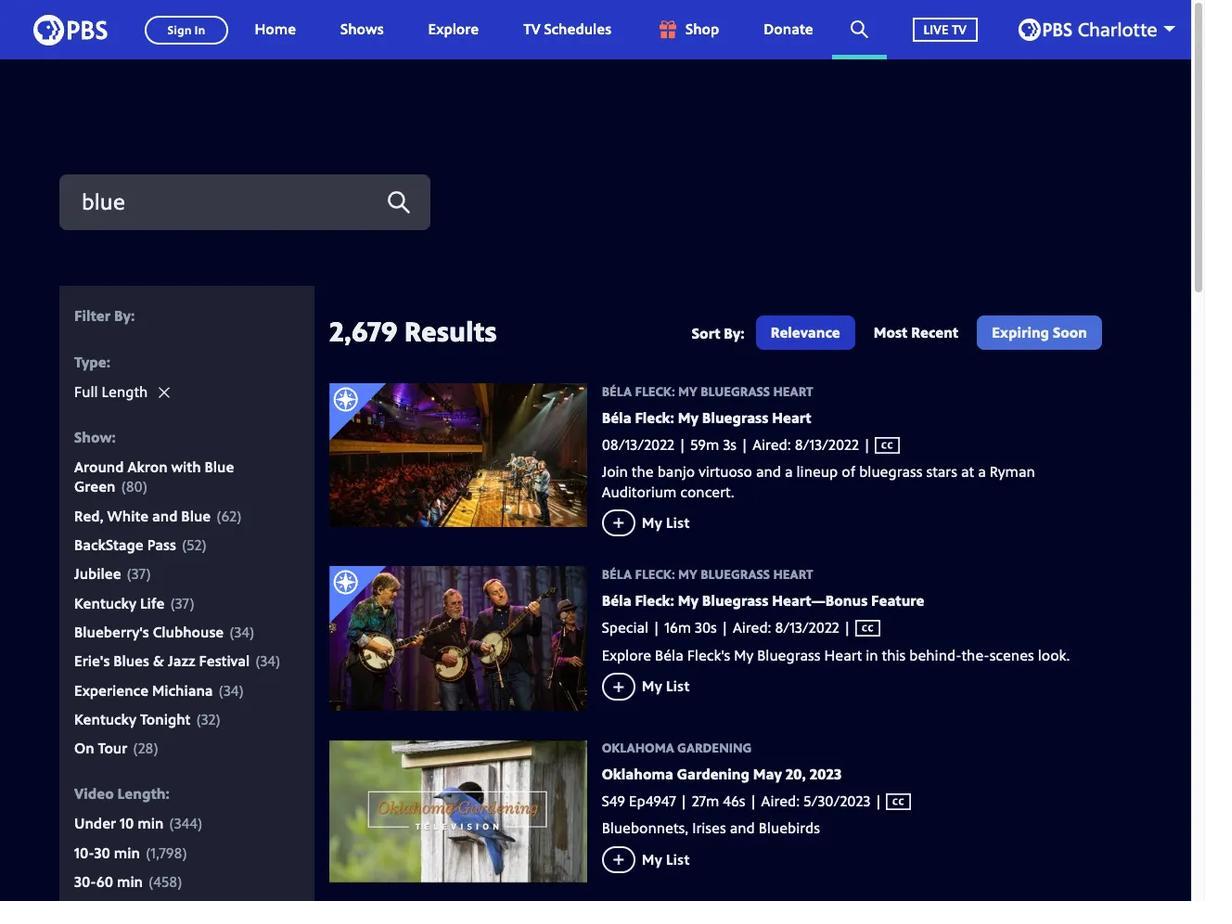 Task type: vqa. For each thing, say whether or not it's contained in the screenshot.


Task type: describe. For each thing, give the bounding box(es) containing it.
explore for explore béla fleck's my bluegrass heart in this behind-the-scenes look.
[[602, 645, 652, 665]]

( right tour
[[133, 738, 138, 759]]

3 fleck: from the top
[[635, 566, 676, 583]]

08/13/2022 | 59m 3s | aired: 8/13/2022
[[602, 434, 860, 455]]

32
[[201, 709, 216, 730]]

80
[[126, 477, 143, 497]]

1 vertical spatial 34
[[260, 651, 276, 672]]

at
[[962, 462, 975, 482]]

oklahoma gardening may 20, 2023 image
[[330, 740, 587, 884]]

2 béla fleck: my bluegrass heart link from the top
[[602, 407, 812, 428]]

( down the 1,798
[[149, 872, 153, 892]]

2 vertical spatial 34
[[224, 680, 239, 701]]

passport image for béla fleck: my bluegrass heart
[[330, 383, 387, 441]]

most recent
[[874, 322, 959, 343]]

1,798
[[151, 843, 182, 863]]

special | 16m 30s | aired: 8/13/2022
[[602, 618, 840, 638]]

60
[[96, 872, 113, 892]]

( down festival
[[219, 680, 224, 701]]

feature
[[872, 590, 925, 611]]

join
[[602, 462, 628, 482]]

28
[[138, 738, 154, 759]]

ryman
[[990, 462, 1036, 482]]

explore link
[[410, 0, 498, 59]]

under 10 min ( 344 ) 10-30 min ( 1,798 ) 30-60 min ( 458 )
[[74, 813, 203, 892]]

ep4947
[[629, 791, 676, 811]]

filter
[[74, 305, 111, 326]]

béla fleck: my bluegrass heart—bonus feature image
[[330, 567, 587, 711]]

52
[[187, 535, 202, 555]]

around
[[74, 457, 124, 477]]

1 vertical spatial gardening
[[677, 764, 750, 784]]

backstage
[[74, 535, 144, 555]]

blue for with
[[205, 457, 234, 477]]

look.
[[1039, 645, 1071, 665]]

full length
[[74, 382, 148, 402]]

video
[[74, 783, 114, 804]]

michiana
[[152, 680, 213, 701]]

under
[[74, 813, 116, 834]]

tonight
[[140, 709, 191, 730]]

béla fleck: my bluegrass heart link for heart—bonus
[[602, 566, 1114, 584]]

oklahoma gardening may 20, 2023 link
[[602, 764, 842, 784]]

1 vertical spatial min
[[114, 843, 140, 863]]

relevance
[[771, 322, 841, 343]]

8/13/2022 for a
[[795, 434, 860, 455]]

on
[[74, 738, 94, 759]]

home link
[[236, 0, 315, 59]]

red,
[[74, 506, 104, 526]]

1 a from the left
[[785, 462, 793, 482]]

344
[[174, 813, 198, 834]]

( down michiana
[[196, 709, 201, 730]]

live
[[924, 20, 949, 38]]

( right the pass
[[182, 535, 187, 555]]

heart up lineup
[[772, 407, 812, 428]]

blues
[[113, 651, 149, 672]]

explore béla fleck's my bluegrass heart in this behind-the-scenes look.
[[602, 645, 1071, 665]]

4 fleck: from the top
[[635, 590, 675, 611]]

sort by:
[[692, 323, 745, 344]]

white
[[107, 506, 149, 526]]

tour
[[98, 738, 128, 759]]

length for full length
[[102, 382, 148, 402]]

shop
[[686, 19, 720, 39]]

search image
[[851, 20, 869, 38]]

auditorium
[[602, 481, 677, 502]]

3s
[[724, 434, 737, 455]]

fleck's
[[688, 645, 731, 665]]

clubhouse
[[153, 622, 224, 642]]

soon
[[1054, 322, 1088, 343]]

16m
[[665, 618, 692, 638]]

oklahoma gardening oklahoma gardening may 20, 2023
[[602, 739, 842, 784]]

type :
[[74, 351, 111, 372]]

shop link
[[638, 0, 738, 59]]

0 horizontal spatial 37
[[132, 564, 146, 584]]

may
[[754, 764, 782, 784]]

stars
[[927, 462, 958, 482]]

8/13/2022 for heart
[[776, 618, 840, 638]]

donate link
[[746, 0, 832, 59]]

bluebonnets, irises and bluebirds
[[602, 818, 821, 838]]

schedules
[[544, 19, 612, 39]]

pbs charlotte image
[[1019, 19, 1158, 41]]

| up bluegrass
[[860, 434, 876, 455]]

in
[[866, 645, 879, 665]]

20,
[[786, 764, 807, 784]]

béla fleck: my bluegrass heart image
[[330, 383, 587, 528]]

recent
[[912, 322, 959, 343]]

bluegrass
[[860, 462, 923, 482]]

5/30/2023
[[804, 791, 871, 811]]

1 horizontal spatial tv
[[952, 20, 967, 38]]

passport image for béla fleck: my bluegrass heart—bonus feature
[[330, 567, 387, 624]]

( right 'green'
[[121, 477, 126, 497]]

virtuoso
[[699, 462, 753, 482]]

scenes
[[990, 645, 1035, 665]]

pbs image
[[33, 9, 108, 51]]

béla fleck: my bluegrass heart béla fleck: my bluegrass heart—bonus feature
[[602, 566, 925, 611]]

live tv
[[924, 20, 967, 38]]

: for type :
[[106, 351, 111, 372]]

Search search field
[[59, 175, 431, 230]]

0 horizontal spatial tv
[[524, 19, 541, 39]]

and for bluebonnets, irises and bluebirds
[[730, 818, 755, 838]]

30-
[[74, 872, 96, 892]]

video length :
[[74, 783, 170, 804]]

festival
[[199, 651, 250, 672]]

most
[[874, 322, 908, 343]]

jubilee
[[74, 564, 121, 584]]

type
[[74, 351, 106, 372]]

expiring soon
[[993, 322, 1088, 343]]

concert.
[[681, 481, 735, 502]]



Task type: locate. For each thing, give the bounding box(es) containing it.
( right jubilee
[[127, 564, 132, 584]]

oklahoma
[[602, 739, 675, 756], [602, 764, 674, 784]]

0 vertical spatial passport image
[[330, 383, 387, 441]]

: up the 1,798
[[166, 783, 170, 804]]

length right 'full'
[[102, 382, 148, 402]]

2 oklahoma from the top
[[602, 764, 674, 784]]

shows link
[[322, 0, 402, 59]]

closed captions available element
[[860, 434, 901, 455], [840, 618, 881, 638], [871, 791, 912, 812]]

explore
[[428, 19, 479, 39], [602, 645, 652, 665]]

kentucky
[[74, 593, 136, 613], [74, 709, 136, 730]]

0 horizontal spatial by:
[[114, 305, 135, 326]]

gardening up 27m
[[677, 764, 750, 784]]

sort
[[692, 323, 721, 344]]

blue up '52' on the left bottom of the page
[[181, 506, 211, 526]]

2,679 results
[[330, 312, 497, 350]]

heart up heart—bonus
[[774, 566, 814, 583]]

| down oklahoma gardening link
[[871, 791, 887, 811]]

46s
[[723, 791, 746, 811]]

1 vertical spatial 8/13/2022
[[776, 618, 840, 638]]

2 vertical spatial béla fleck: my bluegrass heart link
[[602, 566, 1114, 584]]

bluegrass
[[701, 382, 771, 400], [703, 407, 769, 428], [701, 566, 771, 583], [703, 590, 769, 611], [758, 645, 821, 665]]

30s
[[695, 618, 717, 638]]

heart left in
[[825, 645, 863, 665]]

shows
[[341, 19, 384, 39]]

| right 30s
[[721, 618, 730, 638]]

0 vertical spatial kentucky
[[74, 593, 136, 613]]

blue right with
[[205, 457, 234, 477]]

:
[[106, 351, 111, 372], [112, 427, 116, 447], [166, 783, 170, 804]]

length inside button
[[102, 382, 148, 402]]

and inside the red, white and blue ( 62 ) backstage pass ( 52 ) jubilee ( 37 ) kentucky life ( 37 ) blueberry's clubhouse ( 34 ) erie's blues & jazz festival ( 34 ) experience michiana ( 34 ) kentucky tonight ( 32 ) on tour ( 28 )
[[152, 506, 178, 526]]

béla fleck: my bluegrass heart—bonus feature link
[[602, 590, 925, 611]]

and for red, white and blue ( 62 ) backstage pass ( 52 ) jubilee ( 37 ) kentucky life ( 37 ) blueberry's clubhouse ( 34 ) erie's blues & jazz festival ( 34 ) experience michiana ( 34 ) kentucky tonight ( 32 ) on tour ( 28 )
[[152, 506, 178, 526]]

gardening up oklahoma gardening may 20, 2023 link
[[678, 739, 752, 756]]

min right 10
[[138, 813, 164, 834]]

by: right sort
[[724, 323, 745, 344]]

tv schedules link
[[505, 0, 630, 59]]

1 horizontal spatial and
[[730, 818, 755, 838]]

length for video length :
[[117, 783, 166, 804]]

blue for and
[[181, 506, 211, 526]]

2 vertical spatial closed captions available element
[[871, 791, 912, 812]]

s49
[[602, 791, 626, 811]]

results
[[404, 312, 497, 350]]

a left lineup
[[785, 462, 793, 482]]

a
[[785, 462, 793, 482], [979, 462, 987, 482]]

explore down special in the bottom of the page
[[602, 645, 652, 665]]

aired: down béla fleck: my bluegrass heart—bonus feature link
[[733, 618, 772, 638]]

0 vertical spatial gardening
[[678, 739, 752, 756]]

red, white and blue ( 62 ) backstage pass ( 52 ) jubilee ( 37 ) kentucky life ( 37 ) blueberry's clubhouse ( 34 ) erie's blues & jazz festival ( 34 ) experience michiana ( 34 ) kentucky tonight ( 32 ) on tour ( 28 )
[[74, 506, 281, 759]]

34 right festival
[[260, 651, 276, 672]]

min right the 60
[[117, 872, 143, 892]]

erie's
[[74, 651, 110, 672]]

closed captions available element up in
[[840, 618, 881, 638]]

heart—bonus
[[772, 590, 868, 611]]

10
[[120, 813, 134, 834]]

1 vertical spatial aired:
[[733, 618, 772, 638]]

: up around
[[112, 427, 116, 447]]

| left 27m
[[680, 791, 689, 811]]

donate
[[764, 19, 814, 39]]

lineup
[[797, 462, 839, 482]]

full length button
[[74, 382, 170, 402]]

59m
[[691, 434, 720, 455]]

0 vertical spatial length
[[102, 382, 148, 402]]

0 horizontal spatial a
[[785, 462, 793, 482]]

2 kentucky from the top
[[74, 709, 136, 730]]

and down s49 ep4947 | 27m 46s | aired: 5/30/2023
[[730, 818, 755, 838]]

béla fleck: my bluegrass heart link down most
[[602, 382, 1114, 401]]

34 down festival
[[224, 680, 239, 701]]

my
[[679, 382, 698, 400], [678, 407, 699, 428], [679, 566, 698, 583], [678, 590, 699, 611], [735, 645, 754, 665]]

0 vertical spatial blue
[[205, 457, 234, 477]]

by: for filter by:
[[114, 305, 135, 326]]

home
[[255, 19, 296, 39]]

experience
[[74, 680, 149, 701]]

this
[[882, 645, 906, 665]]

: up full length
[[106, 351, 111, 372]]

0 vertical spatial min
[[138, 813, 164, 834]]

tv right live
[[952, 20, 967, 38]]

0 vertical spatial 34
[[234, 622, 250, 642]]

by: for sort by:
[[724, 323, 745, 344]]

special
[[602, 618, 649, 638]]

aired: for and
[[753, 434, 792, 455]]

( right festival
[[255, 651, 260, 672]]

1 vertical spatial oklahoma
[[602, 764, 674, 784]]

min
[[138, 813, 164, 834], [114, 843, 140, 863], [117, 872, 143, 892]]

2 vertical spatial min
[[117, 872, 143, 892]]

0 vertical spatial closed captions available element
[[860, 434, 901, 455]]

0 vertical spatial oklahoma
[[602, 739, 675, 756]]

10-
[[74, 843, 94, 863]]

heart down the relevance
[[774, 382, 814, 400]]

1 béla fleck: my bluegrass heart link from the top
[[602, 382, 1114, 401]]

( 80 )
[[121, 477, 148, 497]]

0 vertical spatial and
[[756, 462, 782, 482]]

life
[[140, 593, 165, 613]]

2 fleck: from the top
[[635, 407, 675, 428]]

2,679
[[330, 312, 398, 350]]

aired: right 3s
[[753, 434, 792, 455]]

béla fleck: my bluegrass heart béla fleck: my bluegrass heart
[[602, 382, 814, 428]]

irises
[[693, 818, 727, 838]]

0 vertical spatial 8/13/2022
[[795, 434, 860, 455]]

1 vertical spatial explore
[[602, 645, 652, 665]]

&
[[153, 651, 164, 672]]

1 vertical spatial béla fleck: my bluegrass heart link
[[602, 407, 812, 428]]

( right life
[[170, 593, 175, 613]]

3 béla fleck: my bluegrass heart link from the top
[[602, 566, 1114, 584]]

length up 10
[[117, 783, 166, 804]]

1 vertical spatial blue
[[181, 506, 211, 526]]

closed captions available element for special | 16m 30s | aired: 8/13/2022
[[840, 618, 881, 638]]

and right virtuoso
[[756, 462, 782, 482]]

by: right filter
[[114, 305, 135, 326]]

1 vertical spatial 37
[[175, 593, 190, 613]]

2 vertical spatial aired:
[[762, 791, 800, 811]]

0 vertical spatial aired:
[[753, 434, 792, 455]]

37 up life
[[132, 564, 146, 584]]

length
[[102, 382, 148, 402], [117, 783, 166, 804]]

0 horizontal spatial and
[[152, 506, 178, 526]]

with
[[171, 457, 201, 477]]

0 vertical spatial :
[[106, 351, 111, 372]]

and
[[756, 462, 782, 482], [152, 506, 178, 526], [730, 818, 755, 838]]

27m
[[692, 791, 720, 811]]

37 up clubhouse
[[175, 593, 190, 613]]

the
[[632, 462, 654, 482]]

0 vertical spatial béla fleck: my bluegrass heart link
[[602, 382, 1114, 401]]

blue inside the red, white and blue ( 62 ) backstage pass ( 52 ) jubilee ( 37 ) kentucky life ( 37 ) blueberry's clubhouse ( 34 ) erie's blues & jazz festival ( 34 ) experience michiana ( 34 ) kentucky tonight ( 32 ) on tour ( 28 )
[[181, 506, 211, 526]]

0 vertical spatial 37
[[132, 564, 146, 584]]

34 up festival
[[234, 622, 250, 642]]

( up festival
[[229, 622, 234, 642]]

closed captions available element for 08/13/2022 | 59m 3s | aired: 8/13/2022
[[860, 434, 901, 455]]

tv schedules
[[524, 19, 612, 39]]

jazz
[[168, 651, 195, 672]]

1 horizontal spatial explore
[[602, 645, 652, 665]]

( up the 1,798
[[169, 813, 174, 834]]

| left 16m
[[653, 618, 661, 638]]

1 horizontal spatial by:
[[724, 323, 745, 344]]

a right at
[[979, 462, 987, 482]]

heart inside the béla fleck: my bluegrass heart béla fleck: my bluegrass heart—bonus feature
[[774, 566, 814, 583]]

1 vertical spatial length
[[117, 783, 166, 804]]

explore for explore
[[428, 19, 479, 39]]

| up explore béla fleck's my bluegrass heart in this behind-the-scenes look.
[[840, 618, 856, 638]]

8/13/2022
[[795, 434, 860, 455], [776, 618, 840, 638]]

2 a from the left
[[979, 462, 987, 482]]

1 vertical spatial passport image
[[330, 567, 387, 624]]

( right 30
[[146, 843, 151, 863]]

tv
[[524, 19, 541, 39], [952, 20, 967, 38]]

béla fleck: my bluegrass heart link up the '59m'
[[602, 407, 812, 428]]

1 passport image from the top
[[330, 383, 387, 441]]

aired:
[[753, 434, 792, 455], [733, 618, 772, 638], [762, 791, 800, 811]]

62
[[221, 506, 237, 526]]

0 vertical spatial explore
[[428, 19, 479, 39]]

passport image
[[330, 383, 387, 441], [330, 567, 387, 624]]

oklahoma gardening link
[[602, 739, 1114, 757]]

tv left schedules at the top
[[524, 19, 541, 39]]

1 vertical spatial closed captions available element
[[840, 618, 881, 638]]

2 vertical spatial :
[[166, 783, 170, 804]]

bluebonnets,
[[602, 818, 689, 838]]

| right 3s
[[741, 434, 749, 455]]

| right "46s"
[[750, 791, 758, 811]]

and up the pass
[[152, 506, 178, 526]]

join the banjo virtuoso and a lineup of bluegrass stars at a ryman auditorium concert.
[[602, 462, 1036, 502]]

1 vertical spatial kentucky
[[74, 709, 136, 730]]

( down around akron with blue green
[[216, 506, 221, 526]]

1 vertical spatial and
[[152, 506, 178, 526]]

live tv link
[[895, 0, 997, 59]]

1 horizontal spatial a
[[979, 462, 987, 482]]

2 horizontal spatial :
[[166, 783, 170, 804]]

fleck:
[[635, 382, 676, 400], [635, 407, 675, 428], [635, 566, 676, 583], [635, 590, 675, 611]]

kentucky down experience
[[74, 709, 136, 730]]

1 vertical spatial :
[[112, 427, 116, 447]]

around akron with blue green
[[74, 457, 234, 497]]

expiring
[[993, 322, 1050, 343]]

min right 30
[[114, 843, 140, 863]]

and inside the join the banjo virtuoso and a lineup of bluegrass stars at a ryman auditorium concert.
[[756, 462, 782, 482]]

kentucky up blueberry's
[[74, 593, 136, 613]]

1 oklahoma from the top
[[602, 739, 675, 756]]

the-
[[962, 645, 990, 665]]

30
[[94, 843, 110, 863]]

)
[[143, 477, 148, 497], [237, 506, 242, 526], [202, 535, 207, 555], [146, 564, 151, 584], [190, 593, 195, 613], [250, 622, 255, 642], [276, 651, 281, 672], [239, 680, 244, 701], [216, 709, 221, 730], [154, 738, 158, 759], [198, 813, 203, 834], [182, 843, 187, 863], [177, 872, 182, 892]]

pass
[[147, 535, 176, 555]]

blue
[[205, 457, 234, 477], [181, 506, 211, 526]]

1 horizontal spatial 37
[[175, 593, 190, 613]]

closed captions available element up bluegrass
[[860, 434, 901, 455]]

closed captions available element down oklahoma gardening link
[[871, 791, 912, 812]]

1 fleck: from the top
[[635, 382, 676, 400]]

2 horizontal spatial and
[[756, 462, 782, 482]]

akron
[[128, 457, 168, 477]]

béla fleck: my bluegrass heart link up heart—bonus
[[602, 566, 1114, 584]]

37
[[132, 564, 146, 584], [175, 593, 190, 613]]

| left the '59m'
[[679, 434, 687, 455]]

closed captions available element for s49 ep4947 | 27m 46s | aired: 5/30/2023
[[871, 791, 912, 812]]

aired: for bluegrass
[[733, 618, 772, 638]]

blue inside around akron with blue green
[[205, 457, 234, 477]]

1 horizontal spatial :
[[112, 427, 116, 447]]

: for show :
[[112, 427, 116, 447]]

0 horizontal spatial explore
[[428, 19, 479, 39]]

béla
[[602, 382, 632, 400], [602, 407, 632, 428], [602, 566, 632, 583], [602, 590, 632, 611], [655, 645, 684, 665]]

8/13/2022 down heart—bonus
[[776, 618, 840, 638]]

2 vertical spatial and
[[730, 818, 755, 838]]

béla fleck: my bluegrass heart link for heart
[[602, 382, 1114, 401]]

2 passport image from the top
[[330, 567, 387, 624]]

explore right shows
[[428, 19, 479, 39]]

aired: up bluebirds
[[762, 791, 800, 811]]

blueberry's
[[74, 622, 149, 642]]

1 kentucky from the top
[[74, 593, 136, 613]]

8/13/2022 up lineup
[[795, 434, 860, 455]]

0 horizontal spatial :
[[106, 351, 111, 372]]

34
[[234, 622, 250, 642], [260, 651, 276, 672], [224, 680, 239, 701]]



